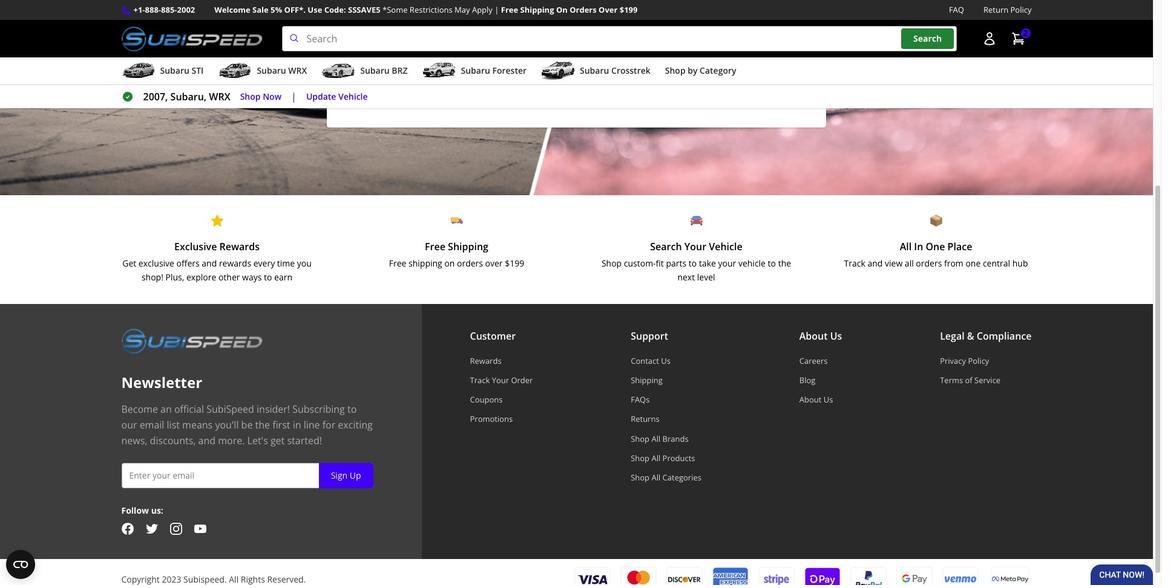 Task type: describe. For each thing, give the bounding box(es) containing it.
track your order link
[[470, 375, 533, 386]]

us for about us link
[[824, 395, 833, 406]]

legal & compliance
[[940, 330, 1032, 343]]

of
[[965, 375, 972, 386]]

to down account
[[429, 2, 437, 14]]

sale
[[252, 4, 269, 15]]

your down already
[[368, 2, 386, 14]]

and inside if you already had an account with us, you'll need to reset your password to access it once again. you may have received a link in your email asking you to reset your password. if you cannot find the email, simply click "forgot your password?" and follow the steps. a link will be sent to your email address with reset password instructions.
[[444, 44, 459, 55]]

facebook logo image
[[121, 524, 133, 536]]

visa image
[[574, 568, 610, 586]]

be inside become an official subispeed insider! subscribing to our email list means you'll be the first in line for exciting news, discounts, and more. let's get started!
[[241, 419, 253, 432]]

your inside search your vehicle shop custom-fit parts to take your vehicle to the next level
[[718, 258, 736, 269]]

0 vertical spatial us
[[830, 330, 842, 343]]

vehicle inside button
[[338, 91, 368, 102]]

+1-
[[133, 4, 145, 15]]

subaru crosstrek button
[[541, 60, 650, 84]]

a subaru wrx thumbnail image image
[[218, 62, 252, 80]]

return policy link
[[983, 4, 1032, 16]]

shop all brands link
[[631, 434, 701, 445]]

subaru for subaru brz
[[360, 65, 390, 76]]

account
[[700, 85, 733, 97]]

may
[[455, 4, 470, 15]]

search your vehicle shop custom-fit parts to take your vehicle to the next level
[[602, 240, 791, 283]]

follow
[[462, 44, 485, 55]]

shop all brands
[[631, 434, 689, 445]]

reserved.
[[267, 574, 306, 586]]

terms
[[940, 375, 963, 386]]

1 vertical spatial reset
[[534, 16, 554, 28]]

an inside if you already had an account with us, you'll need to reset your password to access it once again. you may have received a link in your email asking you to reset your password. if you cannot find the email, simply click "forgot your password?" and follow the steps. a link will be sent to your email address with reset password instructions.
[[419, 0, 429, 0]]

885-
[[161, 4, 177, 15]]

a
[[403, 16, 408, 28]]

all inside all in one place track and view all orders from one central hub
[[900, 240, 912, 254]]

steps.
[[503, 44, 526, 55]]

vehicle
[[738, 258, 766, 269]]

rewards link
[[470, 356, 533, 367]]

metapay image
[[992, 577, 1028, 584]]

welcome sale 5% off*. use code: sssave5
[[214, 4, 380, 15]]

may
[[539, 2, 556, 14]]

1 vertical spatial link
[[536, 44, 550, 55]]

subaru for subaru forester
[[461, 65, 490, 76]]

1 subispeed logo image from the top
[[121, 26, 262, 52]]

0 horizontal spatial password
[[389, 2, 427, 14]]

orders inside free shipping free shipping on orders over $199
[[457, 258, 483, 269]]

0 vertical spatial shipping
[[520, 4, 554, 15]]

your down the have
[[346, 30, 364, 42]]

2 about from the top
[[799, 395, 822, 406]]

hub
[[1012, 258, 1028, 269]]

shop for shop by category
[[665, 65, 686, 76]]

return
[[983, 4, 1008, 15]]

us,
[[484, 0, 495, 0]]

create an account link
[[658, 85, 733, 97]]

subispeed.
[[183, 574, 227, 586]]

stripe image
[[758, 568, 794, 586]]

shipping inside free shipping free shipping on orders over $199
[[448, 240, 488, 254]]

once
[[475, 2, 494, 14]]

password?
[[635, 26, 678, 37]]

2 subispeed logo image from the top
[[121, 328, 262, 354]]

$199 inside free shipping free shipping on orders over $199
[[505, 258, 524, 269]]

shop for shop all brands
[[631, 434, 649, 445]]

faqs link
[[631, 395, 701, 406]]

subaru brz
[[360, 65, 408, 76]]

in inside become an official subispeed insider! subscribing to our email list means you'll be the first in line for exciting news, discounts, and more. let's get started!
[[293, 419, 301, 432]]

instagram logo image
[[170, 524, 182, 536]]

discounts,
[[150, 434, 196, 448]]

sti
[[192, 65, 204, 76]]

in inside if you already had an account with us, you'll need to reset your password to access it once again. you may have received a link in your email asking you to reset your password. if you cannot find the email, simply click "forgot your password?" and follow the steps. a link will be sent to your email address with reset password instructions.
[[426, 16, 433, 28]]

you
[[522, 2, 537, 14]]

and inside become an official subispeed insider! subscribing to our email list means you'll be the first in line for exciting news, discounts, and more. let's get started!
[[198, 434, 216, 448]]

compliance
[[977, 330, 1032, 343]]

level
[[697, 272, 715, 283]]

youtube logo image
[[194, 524, 206, 536]]

+1-888-885-2002 link
[[133, 4, 195, 16]]

on
[[556, 4, 568, 15]]

contact us
[[631, 356, 671, 367]]

1 about from the top
[[799, 330, 828, 343]]

follow us:
[[121, 505, 163, 517]]

1 horizontal spatial email
[[408, 58, 430, 69]]

subaru for subaru wrx
[[257, 65, 286, 76]]

all in one place track and view all orders from one central hub
[[844, 240, 1028, 269]]

subscribing
[[292, 403, 345, 416]]

to right vehicle
[[768, 258, 776, 269]]

2 about us from the top
[[799, 395, 833, 406]]

contact
[[631, 356, 659, 367]]

1 vertical spatial track
[[470, 375, 490, 386]]

other
[[218, 272, 240, 283]]

blog
[[799, 375, 815, 386]]

shoppay image
[[804, 567, 840, 586]]

1 horizontal spatial reset
[[485, 58, 505, 69]]

shop for shop now
[[240, 91, 261, 102]]

sign up
[[331, 470, 361, 482]]

shop inside search your vehicle shop custom-fit parts to take your vehicle to the next level
[[602, 258, 622, 269]]

return policy
[[983, 4, 1032, 15]]

+1-888-885-2002
[[133, 4, 195, 15]]

shipping image
[[451, 215, 463, 227]]

subaru brz button
[[322, 60, 408, 84]]

up
[[350, 470, 361, 482]]

wrx inside dropdown button
[[288, 65, 307, 76]]

over
[[485, 258, 503, 269]]

faq link
[[949, 4, 964, 16]]

get
[[122, 258, 136, 269]]

categories
[[662, 473, 701, 484]]

to right "sent"
[[378, 58, 386, 69]]

get
[[270, 434, 285, 448]]

0 vertical spatial email
[[456, 16, 477, 28]]

you down '*some restrictions may apply | free shipping on orders over $199' at the top
[[507, 16, 521, 28]]

about us link
[[799, 395, 842, 406]]

address
[[432, 58, 463, 69]]

all for products
[[651, 453, 660, 464]]

shop for shop all products
[[631, 453, 649, 464]]

coupons link
[[470, 395, 533, 406]]

orders
[[570, 4, 597, 15]]

the down email,
[[488, 44, 501, 55]]

service
[[974, 375, 1001, 386]]

policy for return policy
[[1010, 4, 1032, 15]]

your for search
[[684, 240, 706, 254]]

time
[[277, 258, 295, 269]]

1 horizontal spatial free
[[425, 240, 445, 254]]

your up the cannot
[[435, 16, 453, 28]]

category
[[700, 65, 736, 76]]

update vehicle button
[[306, 90, 368, 104]]

search input field
[[282, 26, 957, 52]]

us for contact us link
[[661, 356, 671, 367]]

be inside if you already had an account with us, you'll need to reset your password to access it once again. you may have received a link in your email asking you to reset your password. if you cannot find the email, simply click "forgot your password?" and follow the steps. a link will be sent to your email address with reset password instructions.
[[346, 58, 356, 69]]

search for search your vehicle shop custom-fit parts to take your vehicle to the next level
[[650, 240, 682, 254]]

shop for shop all categories
[[631, 473, 649, 484]]

started!
[[287, 434, 322, 448]]

subaru for subaru crosstrek
[[580, 65, 609, 76]]

a
[[528, 44, 534, 55]]

promotions link
[[470, 414, 533, 425]]

venmo image
[[942, 567, 978, 586]]

the inside search your vehicle shop custom-fit parts to take your vehicle to the next level
[[778, 258, 791, 269]]

forester
[[492, 65, 527, 76]]

in
[[914, 240, 923, 254]]

Enter your email text field
[[121, 463, 373, 489]]

all for categories
[[651, 473, 660, 484]]

button image
[[982, 32, 997, 46]]

2 horizontal spatial shipping
[[631, 375, 663, 386]]

a subaru brz thumbnail image image
[[322, 62, 355, 80]]

forgot your password? log in
[[585, 26, 710, 68]]

888-
[[145, 4, 161, 15]]

forgot your password? link
[[585, 26, 807, 38]]

search for search
[[913, 33, 942, 44]]

faqs
[[631, 395, 650, 406]]

returns
[[631, 414, 659, 425]]

shop now link
[[240, 90, 281, 104]]

1 horizontal spatial $199
[[620, 4, 638, 15]]

means
[[182, 419, 213, 432]]

you up password?"
[[417, 30, 431, 42]]

twitter logo image
[[146, 524, 158, 536]]

mastercard image
[[620, 568, 656, 586]]

shipping
[[409, 258, 442, 269]]

your for track
[[492, 375, 509, 386]]

1 horizontal spatial rewards
[[470, 356, 501, 367]]

your down password?"
[[388, 58, 406, 69]]

rewards inside exclusive rewards get exclusive offers and rewards every time you shop! plus, explore other ways to earn
[[219, 240, 260, 254]]

to left take
[[689, 258, 697, 269]]

all left the "rights"
[[229, 574, 239, 586]]

2 button
[[1005, 27, 1032, 51]]

shop now
[[240, 91, 281, 102]]



Task type: vqa. For each thing, say whether or not it's contained in the screenshot.
BRANDS
yes



Task type: locate. For each thing, give the bounding box(es) containing it.
1 orders from the left
[[457, 258, 483, 269]]

in inside forgot your password? log in
[[701, 55, 710, 68]]

become an official subispeed insider! subscribing to our email list means you'll be the first in line for exciting news, discounts, and more. let's get started!
[[121, 403, 373, 448]]

| down us,
[[495, 4, 499, 15]]

password down had
[[389, 2, 427, 14]]

with up it
[[465, 0, 482, 0]]

1 horizontal spatial shipping
[[520, 4, 554, 15]]

one
[[926, 240, 945, 254]]

0 vertical spatial rewards
[[219, 240, 260, 254]]

0 horizontal spatial an
[[160, 403, 172, 416]]

shipping up on
[[448, 240, 488, 254]]

a subaru forester thumbnail image image
[[422, 62, 456, 80]]

0 vertical spatial reset
[[346, 2, 366, 14]]

wrx down a subaru wrx thumbnail image
[[209, 90, 230, 104]]

and up explore
[[202, 258, 217, 269]]

ways
[[242, 272, 262, 283]]

$199 right over
[[620, 4, 638, 15]]

0 horizontal spatial your
[[492, 375, 509, 386]]

vehicle down 'instructions.'
[[338, 91, 368, 102]]

your down rewards 'link'
[[492, 375, 509, 386]]

track left view
[[844, 258, 865, 269]]

place
[[948, 240, 972, 254]]

be up let's
[[241, 419, 253, 432]]

log in button
[[585, 45, 807, 78]]

3 subaru from the left
[[360, 65, 390, 76]]

1 horizontal spatial if
[[409, 30, 414, 42]]

an for become an official subispeed insider! subscribing to our email list means you'll be the first in line for exciting news, discounts, and more. let's get started!
[[160, 403, 172, 416]]

a subaru sti thumbnail image image
[[121, 62, 155, 80]]

2 orders from the left
[[916, 258, 942, 269]]

an inside 'link'
[[688, 85, 698, 97]]

0 horizontal spatial track
[[470, 375, 490, 386]]

if up password?"
[[409, 30, 414, 42]]

your up take
[[684, 240, 706, 254]]

subaru up now
[[257, 65, 286, 76]]

custom-
[[624, 258, 656, 269]]

be
[[346, 58, 356, 69], [241, 419, 253, 432]]

0 vertical spatial track
[[844, 258, 865, 269]]

about up careers
[[799, 330, 828, 343]]

a collage of action shots of vehicles image
[[0, 0, 1153, 196]]

email inside become an official subispeed insider! subscribing to our email list means you'll be the first in line for exciting news, discounts, and more. let's get started!
[[140, 419, 164, 432]]

1 horizontal spatial orders
[[916, 258, 942, 269]]

0 horizontal spatial search
[[650, 240, 682, 254]]

2 vertical spatial an
[[160, 403, 172, 416]]

again.
[[496, 2, 520, 14]]

1 vertical spatial subispeed logo image
[[121, 328, 262, 354]]

now
[[263, 91, 281, 102]]

to up may
[[542, 0, 550, 0]]

rewards up track your order link
[[470, 356, 501, 367]]

5 subaru from the left
[[580, 65, 609, 76]]

1 vertical spatial be
[[241, 419, 253, 432]]

your right take
[[718, 258, 736, 269]]

1 vertical spatial $199
[[505, 258, 524, 269]]

exclusive rewards get exclusive offers and rewards every time you shop! plus, explore other ways to earn
[[122, 240, 312, 283]]

to up exciting
[[347, 403, 357, 416]]

in right log
[[701, 55, 710, 68]]

2 vertical spatial free
[[389, 258, 406, 269]]

1 horizontal spatial your
[[684, 240, 706, 254]]

4 subaru from the left
[[461, 65, 490, 76]]

welcome
[[214, 4, 250, 15]]

track up coupons
[[470, 375, 490, 386]]

your inside forgot your password? log in
[[614, 26, 632, 37]]

use
[[308, 4, 322, 15]]

subaru forester button
[[422, 60, 527, 84]]

1 vertical spatial vehicle
[[709, 240, 742, 254]]

plus,
[[166, 272, 184, 283]]

discover image
[[666, 568, 702, 586]]

0 vertical spatial vehicle
[[338, 91, 368, 102]]

shipping link
[[631, 375, 701, 386]]

shop down shop all brands
[[631, 453, 649, 464]]

an inside become an official subispeed insider! subscribing to our email list means you'll be the first in line for exciting news, discounts, and more. let's get started!
[[160, 403, 172, 416]]

your
[[368, 2, 386, 14], [435, 16, 453, 28], [614, 26, 632, 37], [346, 30, 364, 42], [377, 44, 395, 55], [388, 58, 406, 69], [718, 258, 736, 269]]

0 vertical spatial search
[[913, 33, 942, 44]]

reset down steps.
[[485, 58, 505, 69]]

official
[[174, 403, 204, 416]]

the right vehicle
[[778, 258, 791, 269]]

*some restrictions may apply | free shipping on orders over $199
[[383, 4, 638, 15]]

our
[[121, 419, 137, 432]]

0 horizontal spatial orders
[[457, 258, 483, 269]]

2 horizontal spatial email
[[456, 16, 477, 28]]

2 subaru from the left
[[257, 65, 286, 76]]

already
[[370, 0, 400, 0]]

the down asking
[[480, 30, 493, 42]]

let's
[[247, 434, 268, 448]]

with down "follow"
[[465, 58, 482, 69]]

subaru forester
[[461, 65, 527, 76]]

1 vertical spatial in
[[701, 55, 710, 68]]

privacy
[[940, 356, 966, 367]]

in down restrictions
[[426, 16, 433, 28]]

in left "line"
[[293, 419, 301, 432]]

0 vertical spatial about
[[799, 330, 828, 343]]

shop down shop all products
[[631, 473, 649, 484]]

subaru left sti
[[160, 65, 189, 76]]

vehicle up take
[[709, 240, 742, 254]]

become
[[121, 403, 158, 416]]

1 horizontal spatial be
[[346, 58, 356, 69]]

and down means
[[198, 434, 216, 448]]

copyright
[[121, 574, 160, 586]]

shop left by
[[665, 65, 686, 76]]

about us up careers link
[[799, 330, 842, 343]]

shipping down contact on the right bottom of the page
[[631, 375, 663, 386]]

track
[[844, 258, 865, 269], [470, 375, 490, 386]]

blog link
[[799, 375, 842, 386]]

subaru wrx
[[257, 65, 307, 76]]

subaru down "follow"
[[461, 65, 490, 76]]

0 horizontal spatial if
[[346, 0, 351, 0]]

0 horizontal spatial reset
[[346, 2, 366, 14]]

all down shop all products
[[651, 473, 660, 484]]

to down you
[[523, 16, 532, 28]]

line
[[304, 419, 320, 432]]

0 horizontal spatial vehicle
[[338, 91, 368, 102]]

parts
[[666, 258, 686, 269]]

about us down blog link
[[799, 395, 833, 406]]

email down password?"
[[408, 58, 430, 69]]

a subaru crosstrek thumbnail image image
[[541, 62, 575, 80]]

1 vertical spatial shipping
[[448, 240, 488, 254]]

central
[[983, 258, 1010, 269]]

track inside all in one place track and view all orders from one central hub
[[844, 258, 865, 269]]

to down the 'every'
[[264, 272, 272, 283]]

support
[[631, 330, 668, 343]]

faq
[[949, 4, 964, 15]]

subispeed logo image down 2002
[[121, 26, 262, 52]]

wrx up update on the top left
[[288, 65, 307, 76]]

all left brands
[[651, 434, 660, 445]]

subaru sti button
[[121, 60, 204, 84]]

an for create an account
[[688, 85, 698, 97]]

0 vertical spatial about us
[[799, 330, 842, 343]]

0 vertical spatial link
[[410, 16, 424, 28]]

0 horizontal spatial free
[[389, 258, 406, 269]]

0 vertical spatial in
[[426, 16, 433, 28]]

your inside search your vehicle shop custom-fit parts to take your vehicle to the next level
[[684, 240, 706, 254]]

0 vertical spatial subispeed logo image
[[121, 26, 262, 52]]

promotions
[[470, 414, 513, 425]]

shipping down need
[[520, 4, 554, 15]]

and up "address"
[[444, 44, 459, 55]]

and left view
[[868, 258, 883, 269]]

| right now
[[291, 90, 296, 104]]

5%
[[271, 4, 282, 15]]

vehicle
[[338, 91, 368, 102], [709, 240, 742, 254]]

password down a
[[507, 58, 545, 69]]

about down blog
[[799, 395, 822, 406]]

subispeed logo image up newsletter on the left of page
[[121, 328, 262, 354]]

email down the may
[[456, 16, 477, 28]]

us up shipping link
[[661, 356, 671, 367]]

reset up the have
[[346, 2, 366, 14]]

update
[[306, 91, 336, 102]]

1 vertical spatial free
[[425, 240, 445, 254]]

need
[[520, 0, 540, 0]]

1 vertical spatial about
[[799, 395, 822, 406]]

on
[[444, 258, 455, 269]]

policy up terms of service link
[[968, 356, 989, 367]]

every
[[253, 258, 275, 269]]

$199 right "over"
[[505, 258, 524, 269]]

subaru left crosstrek
[[580, 65, 609, 76]]

the up let's
[[255, 419, 270, 432]]

shop!
[[142, 272, 163, 283]]

1 vertical spatial with
[[465, 58, 482, 69]]

0 horizontal spatial link
[[410, 16, 424, 28]]

to inside exclusive rewards get exclusive offers and rewards every time you shop! plus, explore other ways to earn
[[264, 272, 272, 283]]

find
[[463, 30, 478, 42]]

1 horizontal spatial password
[[507, 58, 545, 69]]

all
[[900, 240, 912, 254], [651, 434, 660, 445], [651, 453, 660, 464], [651, 473, 660, 484], [229, 574, 239, 586]]

all
[[905, 258, 914, 269]]

shop inside dropdown button
[[665, 65, 686, 76]]

paypal image
[[850, 567, 886, 586]]

shop down returns
[[631, 434, 649, 445]]

0 vertical spatial with
[[465, 0, 482, 0]]

list
[[167, 419, 180, 432]]

exciting
[[338, 419, 373, 432]]

amex image
[[712, 568, 748, 586]]

track your order
[[470, 375, 533, 386]]

orders right on
[[457, 258, 483, 269]]

account
[[431, 0, 462, 0]]

password?"
[[397, 44, 442, 55]]

*some
[[383, 4, 408, 15]]

0 horizontal spatial email
[[140, 419, 164, 432]]

2023
[[162, 574, 181, 586]]

be left "sent"
[[346, 58, 356, 69]]

2 vertical spatial us
[[824, 395, 833, 406]]

if up sssave5
[[346, 0, 351, 0]]

all for brands
[[651, 434, 660, 445]]

rewards up the 'rewards'
[[219, 240, 260, 254]]

free up shipping
[[425, 240, 445, 254]]

0 vertical spatial wrx
[[288, 65, 307, 76]]

2 vertical spatial email
[[140, 419, 164, 432]]

Password password field
[[585, 0, 807, 19]]

vehicle inside search your vehicle shop custom-fit parts to take your vehicle to the next level
[[709, 240, 742, 254]]

us up careers link
[[830, 330, 842, 343]]

follow
[[121, 505, 149, 517]]

1 vertical spatial search
[[650, 240, 682, 254]]

subaru inside "dropdown button"
[[160, 65, 189, 76]]

newsletter
[[121, 373, 202, 393]]

2 horizontal spatial in
[[701, 55, 710, 68]]

2 vertical spatial in
[[293, 419, 301, 432]]

1 horizontal spatial in
[[426, 16, 433, 28]]

policy up 2
[[1010, 4, 1032, 15]]

from
[[944, 258, 963, 269]]

0 vertical spatial your
[[684, 240, 706, 254]]

shop by category button
[[665, 60, 736, 84]]

0 vertical spatial |
[[495, 4, 499, 15]]

careers link
[[799, 356, 842, 367]]

1 vertical spatial us
[[661, 356, 671, 367]]

subaru
[[160, 65, 189, 76], [257, 65, 286, 76], [360, 65, 390, 76], [461, 65, 490, 76], [580, 65, 609, 76]]

1 vertical spatial wrx
[[209, 90, 230, 104]]

all in one image
[[930, 215, 942, 227]]

1 vertical spatial password
[[507, 58, 545, 69]]

rewards
[[219, 240, 260, 254], [470, 356, 501, 367]]

subaru for subaru sti
[[160, 65, 189, 76]]

to inside become an official subispeed insider! subscribing to our email list means you'll be the first in line for exciting news, discounts, and more. let's get started!
[[347, 403, 357, 416]]

2002
[[177, 4, 195, 15]]

email down become
[[140, 419, 164, 432]]

rewards image
[[211, 215, 223, 227]]

1 horizontal spatial link
[[536, 44, 550, 55]]

0 vertical spatial be
[[346, 58, 356, 69]]

subaru inside dropdown button
[[257, 65, 286, 76]]

0 vertical spatial if
[[346, 0, 351, 0]]

explore
[[186, 272, 216, 283]]

brz
[[392, 65, 408, 76]]

if you already had an account with us, you'll need to reset your password to access it once again. you may have received a link in your email asking you to reset your password. if you cannot find the email, simply click "forgot your password?" and follow the steps. a link will be sent to your email address with reset password instructions.
[[346, 0, 566, 83]]

shop left custom-
[[602, 258, 622, 269]]

insider!
[[257, 403, 290, 416]]

0 horizontal spatial policy
[[968, 356, 989, 367]]

1 vertical spatial rewards
[[470, 356, 501, 367]]

0 horizontal spatial wrx
[[209, 90, 230, 104]]

us:
[[151, 505, 163, 517]]

1 horizontal spatial an
[[419, 0, 429, 0]]

0 horizontal spatial rewards
[[219, 240, 260, 254]]

apply
[[472, 4, 493, 15]]

free down you'll
[[501, 4, 518, 15]]

1 horizontal spatial policy
[[1010, 4, 1032, 15]]

1 vertical spatial email
[[408, 58, 430, 69]]

the inside become an official subispeed insider! subscribing to our email list means you'll be the first in line for exciting news, discounts, and more. let's get started!
[[255, 419, 270, 432]]

1 vertical spatial an
[[688, 85, 698, 97]]

0 horizontal spatial in
[[293, 419, 301, 432]]

open widget image
[[6, 551, 35, 580]]

1 horizontal spatial wrx
[[288, 65, 307, 76]]

1 vertical spatial your
[[492, 375, 509, 386]]

0 vertical spatial password
[[389, 2, 427, 14]]

your down password.
[[377, 44, 395, 55]]

policy for privacy policy
[[968, 356, 989, 367]]

search inside "button"
[[913, 33, 942, 44]]

0 vertical spatial policy
[[1010, 4, 1032, 15]]

orders inside all in one place track and view all orders from one central hub
[[916, 258, 942, 269]]

code:
[[324, 4, 346, 15]]

privacy policy
[[940, 356, 989, 367]]

2 horizontal spatial free
[[501, 4, 518, 15]]

2 vertical spatial reset
[[485, 58, 505, 69]]

legal
[[940, 330, 965, 343]]

1 horizontal spatial |
[[495, 4, 499, 15]]

and inside all in one place track and view all orders from one central hub
[[868, 258, 883, 269]]

free left shipping
[[389, 258, 406, 269]]

an up list
[[160, 403, 172, 416]]

0 vertical spatial $199
[[620, 4, 638, 15]]

reset down may
[[534, 16, 554, 28]]

click
[[549, 30, 566, 42]]

1 vertical spatial policy
[[968, 356, 989, 367]]

if
[[346, 0, 351, 0], [409, 30, 414, 42]]

1 horizontal spatial search
[[913, 33, 942, 44]]

subispeed logo image
[[121, 26, 262, 52], [121, 328, 262, 354]]

will
[[552, 44, 565, 55]]

1 horizontal spatial vehicle
[[709, 240, 742, 254]]

2 vertical spatial shipping
[[631, 375, 663, 386]]

1 vertical spatial |
[[291, 90, 296, 104]]

1 subaru from the left
[[160, 65, 189, 76]]

2 horizontal spatial reset
[[534, 16, 554, 28]]

0 horizontal spatial shipping
[[448, 240, 488, 254]]

crosstrek
[[611, 65, 650, 76]]

you inside exclusive rewards get exclusive offers and rewards every time you shop! plus, explore other ways to earn
[[297, 258, 312, 269]]

an up restrictions
[[419, 0, 429, 0]]

0 horizontal spatial |
[[291, 90, 296, 104]]

all left in
[[900, 240, 912, 254]]

order
[[511, 375, 533, 386]]

an down by
[[688, 85, 698, 97]]

you right time
[[297, 258, 312, 269]]

shop left now
[[240, 91, 261, 102]]

subaru left brz
[[360, 65, 390, 76]]

first
[[272, 419, 290, 432]]

reset
[[346, 2, 366, 14], [534, 16, 554, 28], [485, 58, 505, 69]]

you up sssave5
[[354, 0, 368, 0]]

search inside search your vehicle shop custom-fit parts to take your vehicle to the next level
[[650, 240, 682, 254]]

all down shop all brands
[[651, 453, 660, 464]]

2 horizontal spatial an
[[688, 85, 698, 97]]

1 about us from the top
[[799, 330, 842, 343]]

1 horizontal spatial track
[[844, 258, 865, 269]]

orders down one
[[916, 258, 942, 269]]

1 vertical spatial if
[[409, 30, 414, 42]]

your right forgot
[[614, 26, 632, 37]]

search vehicle image
[[690, 215, 702, 227]]

0 vertical spatial an
[[419, 0, 429, 0]]

0 horizontal spatial be
[[241, 419, 253, 432]]

us down blog link
[[824, 395, 833, 406]]

0 horizontal spatial $199
[[505, 258, 524, 269]]

and inside exclusive rewards get exclusive offers and rewards every time you shop! plus, explore other ways to earn
[[202, 258, 217, 269]]

googlepay image
[[896, 567, 932, 586]]

had
[[402, 0, 417, 0]]

2007, subaru, wrx
[[143, 90, 230, 104]]

terms of service
[[940, 375, 1001, 386]]

0 vertical spatial free
[[501, 4, 518, 15]]



